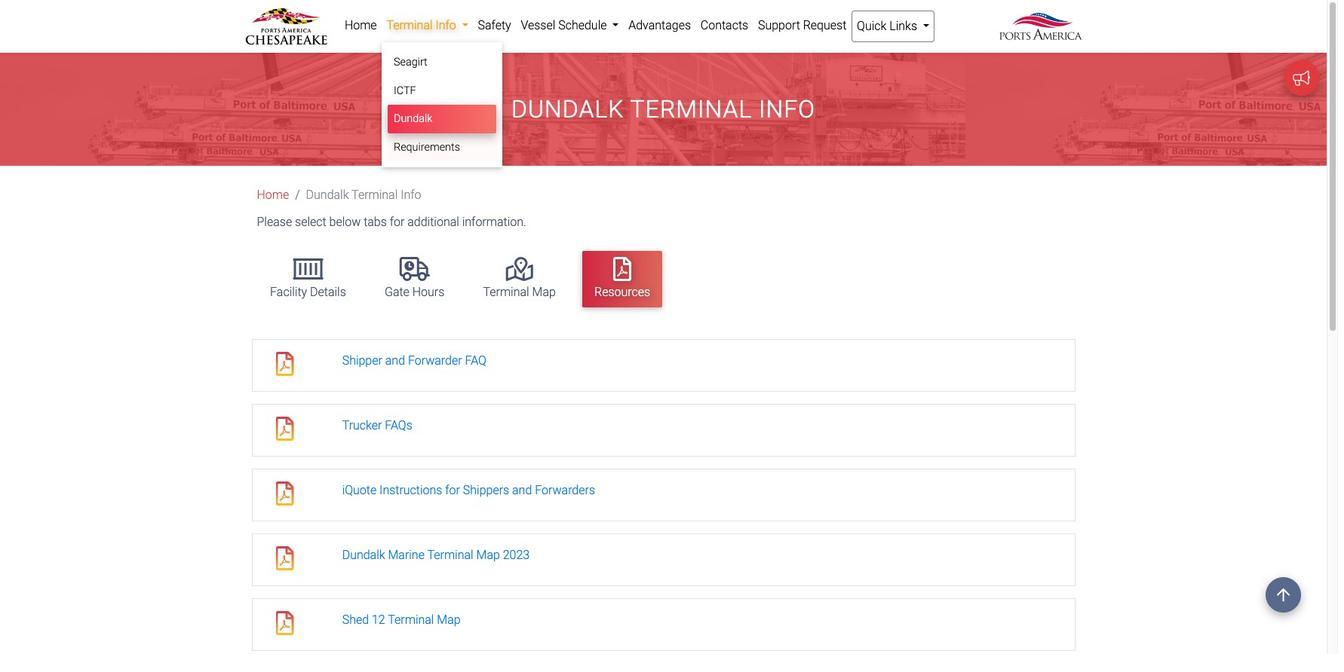 Task type: vqa. For each thing, say whether or not it's contained in the screenshot.
bottommost the home link
yes



Task type: locate. For each thing, give the bounding box(es) containing it.
home link
[[340, 11, 382, 41], [257, 188, 289, 202]]

please select below tabs for additional information.
[[257, 215, 526, 230]]

1 horizontal spatial info
[[436, 18, 456, 32]]

links
[[890, 19, 917, 33]]

0 vertical spatial home link
[[340, 11, 382, 41]]

additional
[[408, 215, 459, 230]]

trucker faqs link
[[342, 418, 412, 433]]

safety
[[478, 18, 511, 32]]

0 horizontal spatial and
[[385, 353, 405, 368]]

home left terminal info
[[345, 18, 377, 32]]

0 horizontal spatial map
[[437, 613, 461, 627]]

for left "shippers"
[[445, 483, 460, 498]]

terminal map
[[483, 285, 556, 299]]

ictf link
[[388, 77, 496, 105]]

contacts
[[701, 18, 748, 32]]

1 vertical spatial info
[[759, 95, 815, 124]]

facility
[[270, 285, 307, 299]]

support request
[[758, 18, 847, 32]]

facility details
[[270, 285, 346, 299]]

vessel schedule
[[521, 18, 610, 32]]

home up please at left
[[257, 188, 289, 202]]

information.
[[462, 215, 526, 230]]

0 horizontal spatial info
[[401, 188, 421, 202]]

vessel
[[521, 18, 555, 32]]

1 horizontal spatial for
[[445, 483, 460, 498]]

2 horizontal spatial info
[[759, 95, 815, 124]]

0 vertical spatial dundalk terminal info
[[511, 95, 815, 124]]

0 vertical spatial info
[[436, 18, 456, 32]]

requirements
[[394, 141, 460, 154]]

info inside terminal info link
[[436, 18, 456, 32]]

and right "shippers"
[[512, 483, 532, 498]]

2023
[[503, 548, 530, 562]]

faq
[[465, 353, 486, 368]]

gate hours
[[385, 285, 445, 299]]

shipper and forwarder faq
[[342, 353, 486, 368]]

map
[[532, 285, 556, 299], [476, 548, 500, 562], [437, 613, 461, 627]]

1 vertical spatial map
[[476, 548, 500, 562]]

2 horizontal spatial map
[[532, 285, 556, 299]]

for
[[390, 215, 405, 230], [445, 483, 460, 498]]

tabs
[[364, 215, 387, 230]]

tab panel
[[252, 339, 1075, 655]]

safety link
[[473, 11, 516, 41]]

for right the tabs
[[390, 215, 405, 230]]

0 horizontal spatial home link
[[257, 188, 289, 202]]

tab list containing facility details
[[251, 244, 1082, 315]]

home
[[345, 18, 377, 32], [257, 188, 289, 202]]

0 horizontal spatial for
[[390, 215, 405, 230]]

dundalk marine terminal map 2023 link
[[342, 548, 530, 562]]

home link left terminal info
[[340, 11, 382, 41]]

dundalk
[[511, 95, 624, 124], [394, 113, 432, 125], [306, 188, 349, 202], [342, 548, 385, 562]]

and
[[385, 353, 405, 368], [512, 483, 532, 498]]

2 vertical spatial map
[[437, 613, 461, 627]]

1 horizontal spatial map
[[476, 548, 500, 562]]

1 horizontal spatial and
[[512, 483, 532, 498]]

info
[[436, 18, 456, 32], [759, 95, 815, 124], [401, 188, 421, 202]]

0 vertical spatial map
[[532, 285, 556, 299]]

1 horizontal spatial home
[[345, 18, 377, 32]]

tab list
[[251, 244, 1082, 315]]

forwarder
[[408, 353, 462, 368]]

terminal
[[387, 18, 433, 32], [630, 95, 752, 124], [352, 188, 398, 202], [483, 285, 529, 299], [427, 548, 473, 562], [388, 613, 434, 627]]

shipper and forwarder faq link
[[342, 353, 486, 368]]

please
[[257, 215, 292, 230]]

map for dundalk marine terminal map 2023
[[476, 548, 500, 562]]

dundalk terminal info
[[511, 95, 815, 124], [306, 188, 421, 202]]

ictf
[[394, 84, 416, 97]]

dundalk link
[[388, 105, 496, 133]]

and right shipper on the left
[[385, 353, 405, 368]]

resources link
[[582, 251, 662, 308]]

1 vertical spatial home
[[257, 188, 289, 202]]

2 vertical spatial info
[[401, 188, 421, 202]]

hours
[[412, 285, 445, 299]]

advantages
[[629, 18, 691, 32]]

0 horizontal spatial dundalk terminal info
[[306, 188, 421, 202]]

1 vertical spatial for
[[445, 483, 460, 498]]

0 horizontal spatial home
[[257, 188, 289, 202]]

select
[[295, 215, 326, 230]]

marine
[[388, 548, 425, 562]]

home link up please at left
[[257, 188, 289, 202]]

trucker faqs
[[342, 418, 412, 433]]



Task type: describe. For each thing, give the bounding box(es) containing it.
support
[[758, 18, 800, 32]]

0 vertical spatial for
[[390, 215, 405, 230]]

gate
[[385, 285, 410, 299]]

terminal map link
[[471, 251, 568, 308]]

1 horizontal spatial dundalk terminal info
[[511, 95, 815, 124]]

terminal info link
[[382, 11, 473, 41]]

quick
[[857, 19, 887, 33]]

1 vertical spatial dundalk terminal info
[[306, 188, 421, 202]]

advantages link
[[624, 11, 696, 41]]

schedule
[[558, 18, 607, 32]]

faqs
[[385, 418, 412, 433]]

contacts link
[[696, 11, 753, 41]]

shippers
[[463, 483, 509, 498]]

trucker
[[342, 418, 382, 433]]

1 horizontal spatial home link
[[340, 11, 382, 41]]

shed 12 terminal map
[[342, 613, 461, 627]]

support request link
[[753, 11, 851, 41]]

below
[[329, 215, 361, 230]]

for inside tab panel
[[445, 483, 460, 498]]

request
[[803, 18, 847, 32]]

tab panel containing shipper and forwarder faq
[[252, 339, 1075, 655]]

terminal info
[[387, 18, 459, 32]]

map for shed 12 terminal map
[[437, 613, 461, 627]]

quick links
[[857, 19, 920, 33]]

forwarders
[[535, 483, 595, 498]]

shed
[[342, 613, 369, 627]]

seagirt
[[394, 56, 428, 69]]

details
[[310, 285, 346, 299]]

0 vertical spatial home
[[345, 18, 377, 32]]

iquote instructions for shippers and forwarders link
[[342, 483, 595, 498]]

12
[[372, 613, 385, 627]]

dundalk marine terminal map 2023
[[342, 548, 530, 562]]

iquote
[[342, 483, 377, 498]]

shed 12 terminal map link
[[342, 613, 461, 627]]

iquote instructions for shippers and forwarders
[[342, 483, 595, 498]]

requirements link
[[388, 133, 496, 162]]

1 vertical spatial home link
[[257, 188, 289, 202]]

instructions
[[380, 483, 442, 498]]

seagirt link
[[388, 48, 496, 77]]

gate hours link
[[373, 251, 457, 308]]

go to top image
[[1266, 578, 1301, 613]]

1 vertical spatial and
[[512, 483, 532, 498]]

quick links link
[[851, 11, 935, 42]]

shipper
[[342, 353, 382, 368]]

0 vertical spatial and
[[385, 353, 405, 368]]

vessel schedule link
[[516, 11, 624, 41]]

facility details link
[[258, 251, 358, 308]]

resources
[[594, 285, 650, 299]]



